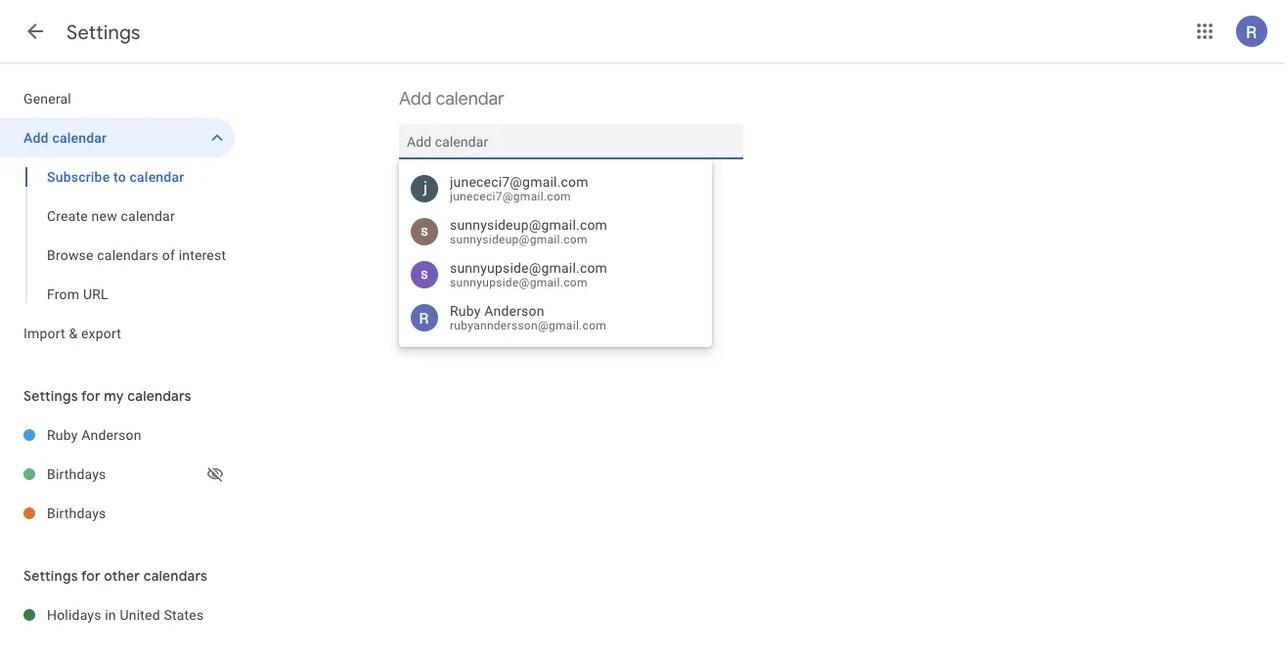 Task type: describe. For each thing, give the bounding box(es) containing it.
general
[[23, 91, 71, 107]]

browse
[[47, 247, 94, 263]]

junececi7@gmail.com inside junececi7@gmail.com junececi7@gmail.com
[[450, 190, 571, 203]]

rubyanndersson@gmail.com
[[450, 319, 607, 333]]

go back image
[[23, 20, 47, 43]]

1 sunnysideup@gmail.com from the top
[[450, 217, 608, 233]]

list box containing junececi7@gmail.com
[[399, 167, 712, 340]]

sunnyupside@gmail.com sunnyupside@gmail.com
[[450, 260, 608, 290]]

2 birthdays tree item from the top
[[0, 494, 235, 533]]

to
[[114, 169, 126, 185]]

ruby anderson tree item
[[0, 416, 235, 455]]

calendars inside group
[[97, 247, 159, 263]]

import & export
[[23, 325, 121, 342]]

of
[[162, 247, 175, 263]]

anderson for ruby anderson
[[81, 427, 142, 443]]

subscribe to calendar
[[47, 169, 184, 185]]

2 birthdays link from the top
[[47, 494, 235, 533]]

sunnysideup@gmail.com inside sunnysideup@gmail.com sunnysideup@gmail.com
[[450, 233, 588, 246]]

import
[[23, 325, 65, 342]]

for for other
[[81, 568, 101, 585]]

ruby anderson
[[47, 427, 142, 443]]

anderson for ruby anderson rubyanndersson@gmail.com
[[485, 303, 545, 319]]

add calendar tree item
[[0, 118, 235, 158]]

ruby anderson rubyanndersson@gmail.com
[[450, 303, 607, 333]]

new
[[92, 208, 117, 224]]

states
[[164, 607, 204, 623]]

url
[[83, 286, 108, 302]]

settings heading
[[67, 20, 141, 45]]

from url
[[47, 286, 108, 302]]

settings for my calendars tree
[[0, 416, 235, 533]]

1 birthdays tree item from the top
[[0, 455, 235, 494]]

add calendar inside tree item
[[23, 130, 107, 146]]

Add calendar text field
[[407, 124, 736, 160]]

my
[[104, 388, 124, 405]]

subscribe
[[47, 169, 110, 185]]

settings for my calendars
[[23, 388, 191, 405]]

&
[[69, 325, 78, 342]]

tree containing general
[[0, 79, 235, 353]]



Task type: locate. For each thing, give the bounding box(es) containing it.
add calendar
[[399, 88, 505, 110], [23, 130, 107, 146]]

0 horizontal spatial add calendar
[[23, 130, 107, 146]]

2 for from the top
[[81, 568, 101, 585]]

1 horizontal spatial anderson
[[485, 303, 545, 319]]

2 junececi7@gmail.com from the top
[[450, 190, 571, 203]]

2 vertical spatial settings
[[23, 568, 78, 585]]

united
[[120, 607, 160, 623]]

in
[[105, 607, 116, 623]]

holidays in united states link
[[47, 596, 235, 635]]

birthdays up settings for other calendars
[[47, 505, 106, 522]]

ruby inside ruby anderson rubyanndersson@gmail.com
[[450, 303, 481, 319]]

sunnyupside@gmail.com inside sunnyupside@gmail.com sunnyupside@gmail.com
[[450, 276, 588, 290]]

settings for other calendars
[[23, 568, 208, 585]]

1 junececi7@gmail.com from the top
[[450, 174, 589, 190]]

1 vertical spatial anderson
[[81, 427, 142, 443]]

calendar
[[436, 88, 505, 110], [52, 130, 107, 146], [130, 169, 184, 185], [121, 208, 175, 224]]

settings
[[67, 20, 141, 45], [23, 388, 78, 405], [23, 568, 78, 585]]

settings up "holidays"
[[23, 568, 78, 585]]

calendars up states
[[144, 568, 208, 585]]

1 horizontal spatial add calendar
[[399, 88, 505, 110]]

birthdays link up other in the left of the page
[[47, 494, 235, 533]]

calendars for other
[[144, 568, 208, 585]]

list box
[[399, 167, 712, 340]]

sunnyupside@gmail.com
[[450, 260, 608, 276], [450, 276, 588, 290]]

0 vertical spatial anderson
[[485, 303, 545, 319]]

anderson down sunnyupside@gmail.com sunnyupside@gmail.com
[[485, 303, 545, 319]]

0 vertical spatial settings
[[67, 20, 141, 45]]

1 birthdays from the top
[[47, 466, 106, 482]]

add inside tree item
[[23, 130, 49, 146]]

junececi7@gmail.com junececi7@gmail.com
[[450, 174, 589, 203]]

0 vertical spatial for
[[81, 388, 101, 405]]

birthdays for 1st birthdays link from the bottom of the the settings for my calendars tree
[[47, 505, 106, 522]]

1 for from the top
[[81, 388, 101, 405]]

create
[[47, 208, 88, 224]]

ruby for ruby anderson rubyanndersson@gmail.com
[[450, 303, 481, 319]]

export
[[81, 325, 121, 342]]

1 horizontal spatial ruby
[[450, 303, 481, 319]]

settings for settings
[[67, 20, 141, 45]]

ruby down settings for my calendars
[[47, 427, 78, 443]]

birthdays down ruby anderson
[[47, 466, 106, 482]]

1 vertical spatial ruby
[[47, 427, 78, 443]]

0 horizontal spatial add
[[23, 130, 49, 146]]

anderson inside tree item
[[81, 427, 142, 443]]

other
[[104, 568, 140, 585]]

sunnyupside@gmail.com down sunnysideup@gmail.com sunnysideup@gmail.com
[[450, 260, 608, 276]]

sunnyupside@gmail.com up ruby anderson rubyanndersson@gmail.com
[[450, 276, 588, 290]]

anderson inside ruby anderson rubyanndersson@gmail.com
[[485, 303, 545, 319]]

create new calendar
[[47, 208, 175, 224]]

1 vertical spatial birthdays
[[47, 505, 106, 522]]

0 vertical spatial add calendar
[[399, 88, 505, 110]]

1 vertical spatial settings
[[23, 388, 78, 405]]

ruby down sunnyupside@gmail.com sunnyupside@gmail.com
[[450, 303, 481, 319]]

sunnysideup@gmail.com down junececi7@gmail.com junececi7@gmail.com
[[450, 217, 608, 233]]

for left other in the left of the page
[[81, 568, 101, 585]]

1 vertical spatial add
[[23, 130, 49, 146]]

ruby
[[450, 303, 481, 319], [47, 427, 78, 443]]

sunnysideup@gmail.com sunnysideup@gmail.com
[[450, 217, 608, 246]]

settings right go back icon
[[67, 20, 141, 45]]

birthdays tree item
[[0, 455, 235, 494], [0, 494, 235, 533]]

group containing subscribe to calendar
[[0, 158, 235, 314]]

calendar inside add calendar tree item
[[52, 130, 107, 146]]

anderson
[[485, 303, 545, 319], [81, 427, 142, 443]]

browse calendars of interest
[[47, 247, 226, 263]]

0 horizontal spatial ruby
[[47, 427, 78, 443]]

1 vertical spatial calendars
[[127, 388, 191, 405]]

1 vertical spatial add calendar
[[23, 130, 107, 146]]

2 vertical spatial calendars
[[144, 568, 208, 585]]

calendars left 'of' on the left top of the page
[[97, 247, 159, 263]]

holidays
[[47, 607, 101, 623]]

calendars right my
[[127, 388, 191, 405]]

birthdays tree item down ruby anderson
[[0, 455, 235, 494]]

tree
[[0, 79, 235, 353]]

0 vertical spatial add
[[399, 88, 432, 110]]

junececi7@gmail.com
[[450, 174, 589, 190], [450, 190, 571, 203]]

calendars for my
[[127, 388, 191, 405]]

for
[[81, 388, 101, 405], [81, 568, 101, 585]]

2 sunnyupside@gmail.com from the top
[[450, 276, 588, 290]]

settings up ruby anderson
[[23, 388, 78, 405]]

ruby inside ruby anderson tree item
[[47, 427, 78, 443]]

from
[[47, 286, 79, 302]]

settings for settings for my calendars
[[23, 388, 78, 405]]

birthdays tree item up settings for other calendars
[[0, 494, 235, 533]]

ruby for ruby anderson
[[47, 427, 78, 443]]

birthdays link down ruby anderson
[[47, 455, 204, 494]]

anderson down my
[[81, 427, 142, 443]]

2 sunnysideup@gmail.com from the top
[[450, 233, 588, 246]]

0 vertical spatial calendars
[[97, 247, 159, 263]]

1 horizontal spatial add
[[399, 88, 432, 110]]

birthdays
[[47, 466, 106, 482], [47, 505, 106, 522]]

birthdays for 2nd birthdays link from the bottom
[[47, 466, 106, 482]]

1 sunnyupside@gmail.com from the top
[[450, 260, 608, 276]]

sunnysideup@gmail.com up sunnyupside@gmail.com sunnyupside@gmail.com
[[450, 233, 588, 246]]

1 vertical spatial for
[[81, 568, 101, 585]]

for left my
[[81, 388, 101, 405]]

interest
[[179, 247, 226, 263]]

add
[[399, 88, 432, 110], [23, 130, 49, 146]]

holidays in united states tree item
[[0, 596, 235, 635]]

group
[[0, 158, 235, 314]]

0 vertical spatial birthdays
[[47, 466, 106, 482]]

sunnysideup@gmail.com
[[450, 217, 608, 233], [450, 233, 588, 246]]

settings for settings for other calendars
[[23, 568, 78, 585]]

1 birthdays link from the top
[[47, 455, 204, 494]]

birthdays link
[[47, 455, 204, 494], [47, 494, 235, 533]]

calendars
[[97, 247, 159, 263], [127, 388, 191, 405], [144, 568, 208, 585]]

holidays in united states
[[47, 607, 204, 623]]

0 horizontal spatial anderson
[[81, 427, 142, 443]]

for for my
[[81, 388, 101, 405]]

0 vertical spatial ruby
[[450, 303, 481, 319]]

2 birthdays from the top
[[47, 505, 106, 522]]



Task type: vqa. For each thing, say whether or not it's contained in the screenshot.
April 3 'element'
no



